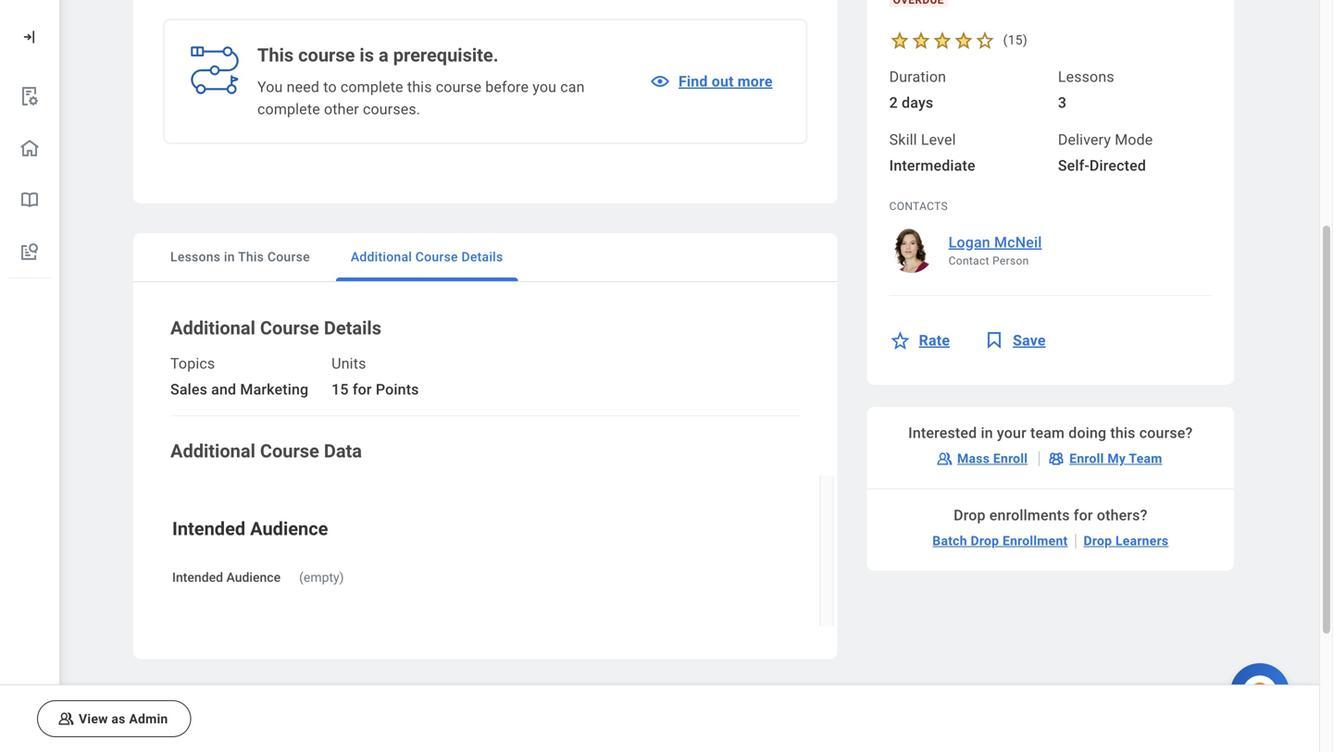 Task type: vqa. For each thing, say whether or not it's contained in the screenshot.
Lessons
yes



Task type: describe. For each thing, give the bounding box(es) containing it.
details inside button
[[462, 250, 503, 265]]

0 vertical spatial this
[[257, 44, 294, 66]]

other
[[324, 100, 359, 118]]

media classroom image
[[56, 710, 75, 729]]

batch drop enrollment
[[933, 534, 1068, 549]]

courses.
[[363, 100, 421, 118]]

1 enroll from the left
[[994, 452, 1028, 467]]

intermediate
[[890, 157, 976, 174]]

course inside button
[[416, 250, 458, 265]]

find out more
[[679, 73, 773, 90]]

as
[[112, 712, 126, 727]]

mcneil
[[995, 234, 1042, 251]]

enroll my team
[[1070, 452, 1163, 467]]

a
[[379, 44, 389, 66]]

more
[[738, 73, 773, 90]]

2 enroll from the left
[[1070, 452, 1104, 467]]

marketing
[[240, 381, 309, 399]]

mass
[[958, 452, 990, 467]]

3
[[1058, 94, 1067, 112]]

1 vertical spatial additional course details
[[170, 318, 382, 339]]

rate button
[[890, 318, 961, 363]]

star image inside rate button
[[890, 330, 912, 352]]

out
[[712, 73, 734, 90]]

mass enroll
[[958, 452, 1028, 467]]

my
[[1108, 452, 1126, 467]]

media classroom image
[[935, 450, 954, 469]]

2
[[890, 94, 898, 112]]

your
[[997, 425, 1027, 442]]

enrollments
[[990, 507, 1070, 525]]

points
[[376, 381, 419, 399]]

you need to complete this course before you can complete other courses.
[[257, 78, 585, 118]]

skill level intermediate
[[890, 131, 976, 174]]

course?
[[1140, 425, 1193, 442]]

in for your
[[981, 425, 993, 442]]

enroll my team link
[[1040, 444, 1174, 474]]

skill
[[890, 131, 917, 149]]

comments
[[170, 721, 261, 743]]

duration 2 days
[[890, 68, 947, 112]]

drop learners
[[1084, 534, 1169, 549]]

in for this
[[224, 250, 235, 265]]

0 horizontal spatial complete
[[257, 100, 320, 118]]

self-
[[1058, 157, 1090, 174]]

drop right batch
[[971, 534, 999, 549]]

for for 15
[[353, 381, 372, 399]]

(
[[1004, 32, 1008, 48]]

course inside button
[[267, 250, 310, 265]]

delivery
[[1058, 131, 1111, 149]]

data
[[324, 441, 362, 463]]

1 vertical spatial details
[[324, 318, 382, 339]]

duration
[[890, 68, 947, 86]]

directed
[[1090, 157, 1147, 174]]

1 vertical spatial additional
[[170, 318, 255, 339]]

is
[[360, 44, 374, 66]]

this inside button
[[238, 250, 264, 265]]

additional course data
[[170, 441, 362, 463]]

2 star image from the left
[[911, 30, 932, 51]]

find out more button
[[649, 59, 784, 104]]

drop for drop enrollments for others?
[[954, 507, 986, 525]]

save button
[[984, 318, 1057, 363]]

before
[[486, 78, 529, 96]]

you
[[533, 78, 557, 96]]

topics
[[170, 355, 215, 373]]

need
[[287, 78, 320, 96]]

batch drop enrollment link
[[925, 527, 1076, 556]]

this course is a prerequisite.
[[257, 44, 499, 66]]

home image
[[19, 137, 41, 159]]

2 vertical spatial additional
[[170, 441, 255, 463]]

drop learners link
[[1077, 527, 1176, 556]]

units
[[332, 355, 366, 373]]

additional course details button
[[336, 233, 518, 282]]

( 15 )
[[1004, 32, 1028, 48]]

this inside course details element
[[1111, 425, 1136, 442]]

this inside you need to complete this course before you can complete other courses.
[[407, 78, 432, 96]]

view as admin
[[79, 712, 168, 727]]



Task type: locate. For each thing, give the bounding box(es) containing it.
15
[[1008, 32, 1023, 48], [332, 381, 349, 399]]

drop up batch
[[954, 507, 986, 525]]

lessons inside course details element
[[1058, 68, 1115, 86]]

tab list containing lessons in this course
[[133, 233, 838, 282]]

course inside you need to complete this course before you can complete other courses.
[[436, 78, 482, 96]]

star image
[[932, 30, 954, 51], [954, 30, 975, 51], [975, 30, 996, 51], [890, 330, 912, 352]]

additional course details inside button
[[351, 250, 503, 265]]

person
[[993, 255, 1029, 268]]

1 vertical spatial for
[[1074, 507, 1093, 525]]

complete up courses.
[[341, 78, 403, 96]]

visible image
[[649, 70, 671, 93]]

0 vertical spatial complete
[[341, 78, 403, 96]]

prerequisite.
[[393, 44, 499, 66]]

lessons
[[1058, 68, 1115, 86], [170, 250, 221, 265]]

course
[[298, 44, 355, 66], [436, 78, 482, 96]]

1 vertical spatial in
[[981, 425, 993, 442]]

0 vertical spatial additional course details
[[351, 250, 503, 265]]

this up my
[[1111, 425, 1136, 442]]

this
[[257, 44, 294, 66], [238, 250, 264, 265]]

course up 'to'
[[298, 44, 355, 66]]

15 inside course details element
[[1008, 32, 1023, 48]]

additional course details
[[351, 250, 503, 265], [170, 318, 382, 339]]

to
[[323, 78, 337, 96]]

1 vertical spatial 15
[[332, 381, 349, 399]]

0 vertical spatial 15
[[1008, 32, 1023, 48]]

for
[[353, 381, 372, 399], [1074, 507, 1093, 525]]

1 horizontal spatial lessons
[[1058, 68, 1115, 86]]

1 horizontal spatial enroll
[[1070, 452, 1104, 467]]

star image
[[890, 30, 911, 51], [911, 30, 932, 51]]

in
[[224, 250, 235, 265], [981, 425, 993, 442]]

team
[[1031, 425, 1065, 442]]

find
[[679, 73, 708, 90]]

0 vertical spatial this
[[407, 78, 432, 96]]

can
[[560, 78, 585, 96]]

0 vertical spatial lessons
[[1058, 68, 1115, 86]]

course details element
[[867, 0, 1234, 594]]

in inside button
[[224, 250, 235, 265]]

contacts
[[890, 200, 948, 213]]

1 horizontal spatial this
[[1111, 425, 1136, 442]]

lessons 3
[[1058, 68, 1115, 112]]

rate
[[919, 332, 950, 350]]

1 vertical spatial course
[[436, 78, 482, 96]]

1 vertical spatial this
[[1111, 425, 1136, 442]]

transformation import image
[[20, 28, 39, 46]]

lessons in this course
[[170, 250, 310, 265]]

drop down "others?"
[[1084, 534, 1112, 549]]

course down prerequisite.
[[436, 78, 482, 96]]

complete
[[341, 78, 403, 96], [257, 100, 320, 118]]

details
[[462, 250, 503, 265], [324, 318, 382, 339]]

1 vertical spatial complete
[[257, 100, 320, 118]]

enroll down your
[[994, 452, 1028, 467]]

you
[[257, 78, 283, 96]]

lessons in this course button
[[156, 233, 325, 282]]

admin
[[129, 712, 168, 727]]

0 vertical spatial in
[[224, 250, 235, 265]]

0 horizontal spatial course
[[298, 44, 355, 66]]

0 horizontal spatial lessons
[[170, 250, 221, 265]]

mode
[[1115, 131, 1153, 149]]

view
[[79, 712, 108, 727]]

additional
[[351, 250, 412, 265], [170, 318, 255, 339], [170, 441, 255, 463]]

1 horizontal spatial 15
[[1008, 32, 1023, 48]]

media mylearning image
[[984, 330, 1006, 352]]

0 vertical spatial course
[[298, 44, 355, 66]]

1 horizontal spatial in
[[981, 425, 993, 442]]

for down units
[[353, 381, 372, 399]]

)
[[1023, 32, 1028, 48]]

level
[[921, 131, 956, 149]]

enrollment
[[1003, 534, 1068, 549]]

15 for for
[[332, 381, 349, 399]]

in inside course details element
[[981, 425, 993, 442]]

0 horizontal spatial this
[[407, 78, 432, 96]]

learners
[[1116, 534, 1169, 549]]

0 vertical spatial details
[[462, 250, 503, 265]]

1 horizontal spatial complete
[[341, 78, 403, 96]]

0 horizontal spatial enroll
[[994, 452, 1028, 467]]

mass enroll link
[[928, 444, 1039, 474]]

and
[[211, 381, 236, 399]]

contact card matrix manager image
[[1048, 450, 1066, 469]]

1 vertical spatial this
[[238, 250, 264, 265]]

1 vertical spatial lessons
[[170, 250, 221, 265]]

report parameter image
[[19, 85, 41, 107]]

sales
[[170, 381, 207, 399]]

complete down need
[[257, 100, 320, 118]]

additional inside additional course details button
[[351, 250, 412, 265]]

drop for drop learners
[[1084, 534, 1112, 549]]

doing
[[1069, 425, 1107, 442]]

0 vertical spatial additional
[[351, 250, 412, 265]]

tab list
[[133, 233, 838, 282]]

batch
[[933, 534, 968, 549]]

logan
[[949, 234, 991, 251]]

lessons inside button
[[170, 250, 221, 265]]

1 horizontal spatial details
[[462, 250, 503, 265]]

units 15 for points
[[332, 355, 419, 399]]

0 horizontal spatial for
[[353, 381, 372, 399]]

lessons for 3
[[1058, 68, 1115, 86]]

0 vertical spatial for
[[353, 381, 372, 399]]

15 inside units 15 for points
[[332, 381, 349, 399]]

book open image
[[19, 189, 41, 211]]

1 horizontal spatial for
[[1074, 507, 1093, 525]]

topics sales and marketing
[[170, 355, 309, 399]]

for inside course details element
[[1074, 507, 1093, 525]]

interested
[[909, 425, 977, 442]]

list
[[0, 70, 59, 279]]

view as admin button
[[37, 701, 191, 738]]

interested in your team doing this course?
[[909, 425, 1193, 442]]

delivery mode self-directed
[[1058, 131, 1153, 174]]

enroll down doing
[[1070, 452, 1104, 467]]

0 horizontal spatial in
[[224, 250, 235, 265]]

days
[[902, 94, 934, 112]]

logan mcneil contact person
[[949, 234, 1042, 268]]

for inside units 15 for points
[[353, 381, 372, 399]]

for left "others?"
[[1074, 507, 1093, 525]]

1 horizontal spatial course
[[436, 78, 482, 96]]

0 horizontal spatial details
[[324, 318, 382, 339]]

0 horizontal spatial 15
[[332, 381, 349, 399]]

for for enrollments
[[1074, 507, 1093, 525]]

course
[[267, 250, 310, 265], [416, 250, 458, 265], [260, 318, 319, 339], [260, 441, 319, 463]]

enroll
[[994, 452, 1028, 467], [1070, 452, 1104, 467]]

save
[[1013, 332, 1046, 350]]

contact
[[949, 255, 990, 268]]

lessons for in
[[170, 250, 221, 265]]

this
[[407, 78, 432, 96], [1111, 425, 1136, 442]]

15 for )
[[1008, 32, 1023, 48]]

1 star image from the left
[[890, 30, 911, 51]]

this up courses.
[[407, 78, 432, 96]]

others?
[[1097, 507, 1148, 525]]

drop
[[954, 507, 986, 525], [971, 534, 999, 549], [1084, 534, 1112, 549]]

team
[[1129, 452, 1163, 467]]

drop enrollments for others?
[[954, 507, 1148, 525]]



